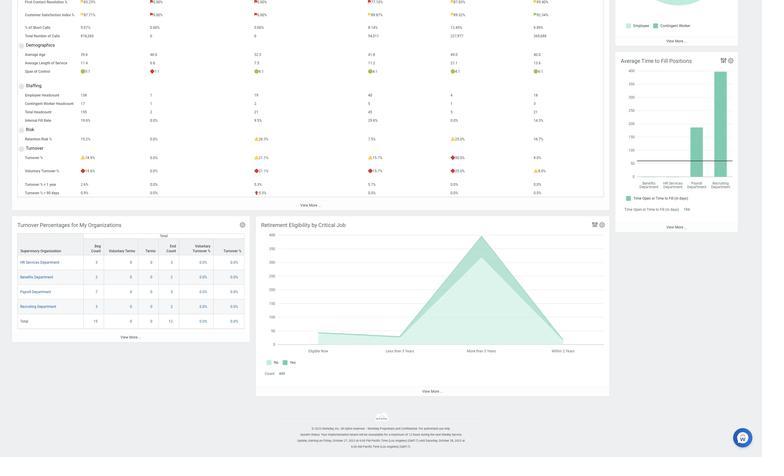 Task type: vqa. For each thing, say whether or not it's contained in the screenshot.


Task type: describe. For each thing, give the bounding box(es) containing it.
2 for 3 2 button
[[171, 305, 173, 309]]

service inside "global support organization health" element
[[55, 61, 67, 65]]

3 down '7' button
[[96, 305, 98, 309]]

194 button
[[684, 207, 691, 212]]

5 inside button
[[171, 290, 173, 294]]

© 2023 workday, inc. all rights reserved. - workday proprietary and confidential. for authorized use only. system status: your implementation tenant will be unavailable for a maximum of 12 hours during the next weekly service update; starting on friday, october 27, 2023 at 6:00 pm pacific time (los angeles) (gmt-7) until saturday, october 28, 2023 at 6:00 am pacific time (los angeles) (gmt-7).
[[297, 427, 465, 449]]

6.89%
[[534, 26, 544, 30]]

0 horizontal spatial 6:00
[[351, 445, 357, 449]]

benefits department
[[20, 275, 53, 279]]

payroll
[[20, 290, 31, 294]]

system
[[301, 433, 311, 437]]

department for payroll department
[[32, 290, 51, 294]]

77.10%
[[371, 0, 383, 4]]

2 horizontal spatial 2023
[[455, 439, 462, 443]]

voluntary turnover % inside popup button
[[193, 244, 211, 253]]

87.71%
[[84, 13, 95, 17]]

29.8%
[[368, 119, 378, 123]]

terms inside "terms" popup button
[[146, 249, 156, 253]]

of right number
[[48, 34, 51, 38]]

control
[[38, 70, 50, 74]]

15.6%
[[85, 169, 95, 173]]

be
[[364, 433, 368, 437]]

11.4
[[81, 61, 88, 65]]

-
[[366, 427, 367, 430]]

hours
[[413, 433, 421, 437]]

7 button
[[96, 290, 99, 295]]

15 button
[[94, 319, 99, 324]]

16.7%
[[534, 137, 544, 141]]

average for average age
[[25, 53, 38, 57]]

1 at from the left
[[356, 439, 359, 443]]

489
[[279, 372, 285, 376]]

first
[[25, 0, 32, 4]]

length
[[39, 61, 50, 65]]

87.83%
[[454, 0, 466, 4]]

headcount for total headcount
[[34, 110, 51, 114]]

< for 1
[[44, 183, 46, 187]]

365,688
[[534, 34, 547, 38]]

span
[[25, 70, 33, 74]]

1 vertical spatial headcount
[[56, 102, 74, 106]]

row containing beg count
[[17, 239, 245, 255]]

will
[[359, 433, 364, 437]]

more for organizations
[[129, 335, 138, 340]]

view for job
[[422, 390, 430, 394]]

configure turnover percentages for my organizations image
[[239, 222, 246, 228]]

41.8
[[368, 53, 375, 57]]

view more ... for positions
[[667, 225, 688, 230]]

2 october from the left
[[439, 439, 450, 443]]

first contact resolution %
[[25, 0, 67, 4]]

average length of service
[[25, 61, 67, 65]]

eligibility
[[289, 222, 310, 228]]

average for average length of service
[[25, 61, 38, 65]]

beg
[[95, 244, 101, 249]]

155
[[81, 110, 87, 114]]

1 horizontal spatial 2023
[[349, 439, 356, 443]]

row containing benefits department
[[17, 270, 245, 285]]

3 button down end count at the left of the page
[[171, 260, 174, 265]]

2 vertical spatial fill
[[660, 208, 665, 212]]

19
[[254, 93, 258, 97]]

46.0
[[150, 53, 157, 57]]

payroll department link
[[20, 289, 51, 294]]

until
[[419, 439, 425, 443]]

voluntary terms
[[109, 249, 135, 253]]

0 vertical spatial to
[[655, 58, 660, 64]]

0 vertical spatial (gmt-
[[408, 439, 416, 443]]

payroll department
[[20, 290, 51, 294]]

6.8
[[150, 61, 155, 65]]

40
[[368, 93, 372, 97]]

workforce cost visibility element
[[616, 0, 739, 46]]

12 button
[[169, 319, 174, 324]]

count inside retirement eligibility by critical job element
[[265, 372, 275, 376]]

13.6
[[534, 61, 541, 65]]

supervisory organization button
[[18, 234, 83, 255]]

index
[[62, 13, 71, 17]]

days)
[[671, 208, 680, 212]]

retirement eligibility by critical job element
[[256, 216, 610, 397]]

status:
[[311, 433, 321, 437]]

3 button for 2
[[96, 304, 99, 309]]

15
[[94, 319, 98, 324]]

1 horizontal spatial risk
[[41, 137, 48, 141]]

average time to fill positions element
[[616, 52, 739, 232]]

1 october from the left
[[333, 439, 343, 443]]

92.34%
[[537, 13, 549, 17]]

total headcount
[[25, 110, 51, 114]]

total element
[[20, 318, 28, 324]]

row containing recruiting department
[[17, 300, 245, 314]]

benefits department link
[[20, 274, 53, 279]]

voluntary turnover % button
[[179, 239, 213, 255]]

critical
[[319, 222, 336, 228]]

3 down beg count
[[96, 261, 98, 265]]

calls for % of short calls
[[42, 26, 50, 30]]

a
[[389, 433, 390, 437]]

view more ... for organizations
[[121, 335, 141, 340]]

hr services department
[[20, 261, 59, 265]]

internal fill rate
[[25, 119, 51, 123]]

90
[[47, 191, 51, 195]]

18
[[534, 93, 538, 97]]

employee headcount
[[25, 93, 59, 97]]

saturday,
[[426, 439, 438, 443]]

global support organization health element
[[12, 0, 742, 210]]

1 horizontal spatial 6:00
[[360, 439, 366, 443]]

1 horizontal spatial (los
[[389, 439, 395, 443]]

configure and view chart data image for retirement eligibility by critical job
[[592, 221, 599, 228]]

... for average time to fill positions
[[685, 225, 688, 230]]

12 inside © 2023 workday, inc. all rights reserved. - workday proprietary and confidential. for authorized use only. system status: your implementation tenant will be unavailable for a maximum of 12 hours during the next weekly service update; starting on friday, october 27, 2023 at 6:00 pm pacific time (los angeles) (gmt-7) until saturday, october 28, 2023 at 6:00 am pacific time (los angeles) (gmt-7).
[[409, 433, 412, 437]]

voluntary turnover % inside "global support organization health" element
[[25, 169, 59, 173]]

of right span
[[34, 70, 37, 74]]

calls for total number of calls
[[52, 34, 60, 38]]

39.6
[[81, 53, 88, 57]]

terms button
[[138, 239, 158, 255]]

5:1
[[85, 70, 90, 74]]

% right retention at top
[[49, 137, 52, 141]]

194
[[684, 208, 690, 212]]

and
[[396, 427, 401, 430]]

21.1
[[451, 61, 458, 65]]

138
[[81, 93, 87, 97]]

collapse image for turnover
[[19, 146, 23, 153]]

view more ... link for organizations
[[12, 332, 250, 342]]

of right length
[[51, 61, 54, 65]]

1:1
[[155, 70, 160, 74]]

terms inside voluntary terms popup button
[[125, 249, 135, 253]]

collapse image for demographics
[[19, 42, 23, 50]]

0 vertical spatial 8.0%
[[534, 156, 542, 160]]

for inside © 2023 workday, inc. all rights reserved. - workday proprietary and confidential. for authorized use only. system status: your implementation tenant will be unavailable for a maximum of 12 hours during the next weekly service update; starting on friday, october 27, 2023 at 6:00 pm pacific time (los angeles) (gmt-7) until saturday, october 28, 2023 at 6:00 am pacific time (los angeles) (gmt-7).
[[384, 433, 388, 437]]

turnover inside turnover % popup button
[[224, 249, 238, 253]]

11.2
[[368, 61, 375, 65]]

starting
[[308, 439, 319, 443]]

turnover % button
[[214, 239, 244, 255]]

view more ... inside workforce cost visibility element
[[667, 39, 688, 43]]

all
[[341, 427, 344, 430]]

0 vertical spatial pacific
[[372, 439, 381, 443]]

view more ... link inside "global support organization health" element
[[12, 200, 610, 210]]

view more ... link for job
[[256, 387, 610, 397]]

9.5%
[[254, 119, 262, 123]]

2 horizontal spatial 5
[[451, 110, 453, 114]]

resolution
[[47, 0, 64, 4]]

9.07%
[[81, 26, 90, 30]]

% of short calls
[[25, 26, 50, 30]]

only.
[[445, 427, 451, 430]]

3 inside "global support organization health" element
[[534, 102, 536, 106]]

1 vertical spatial angeles)
[[387, 445, 399, 449]]

supervisory
[[20, 249, 40, 253]]

25.0% for 26.3%
[[455, 137, 465, 141]]

rights
[[345, 427, 353, 430]]

2 6:1 from the left
[[539, 70, 543, 74]]



Task type: locate. For each thing, give the bounding box(es) containing it.
angeles) down "a"
[[387, 445, 399, 449]]

% up days
[[56, 169, 59, 173]]

0 horizontal spatial count
[[91, 249, 101, 253]]

0 vertical spatial calls
[[42, 26, 50, 30]]

1 vertical spatial <
[[44, 191, 46, 195]]

21.1% for 15.6%
[[259, 169, 269, 173]]

6 row from the top
[[17, 300, 245, 314]]

1 collapse image from the top
[[19, 42, 23, 50]]

at right 28,
[[463, 439, 465, 443]]

2023 right the "©"
[[315, 427, 322, 430]]

... for retirement eligibility by critical job
[[440, 390, 443, 394]]

weekly
[[442, 433, 452, 437]]

0 horizontal spatial calls
[[42, 26, 50, 30]]

5 up the 12 button
[[171, 290, 173, 294]]

pacific down pm
[[363, 445, 372, 449]]

count for beg
[[91, 249, 101, 253]]

6:00
[[360, 439, 366, 443], [351, 445, 357, 449]]

2 at from the left
[[463, 439, 465, 443]]

voluntary inside voluntary turnover %
[[195, 244, 211, 249]]

for inside 'element'
[[71, 222, 78, 228]]

department down hr services department
[[34, 275, 53, 279]]

more inside "global support organization health" element
[[309, 203, 318, 208]]

terms
[[125, 249, 135, 253], [146, 249, 156, 253]]

total for total headcount
[[25, 110, 33, 114]]

average time to fill positions
[[621, 58, 692, 64]]

1 vertical spatial 8.0%
[[539, 169, 546, 173]]

view inside "average time to fill positions" element
[[667, 225, 675, 230]]

(in
[[666, 208, 670, 212]]

0 vertical spatial turnover %
[[25, 156, 43, 160]]

fill left (in
[[660, 208, 665, 212]]

1 horizontal spatial service
[[452, 433, 462, 437]]

customer satisfaction index %
[[25, 13, 74, 17]]

54,511
[[368, 34, 379, 38]]

1 horizontal spatial 21
[[534, 110, 538, 114]]

< left 90
[[44, 191, 46, 195]]

19.6%
[[81, 119, 90, 123]]

1 horizontal spatial count
[[167, 249, 176, 253]]

configure and view chart data image left configure average time to fill positions image
[[720, 57, 728, 64]]

1 horizontal spatial for
[[384, 433, 388, 437]]

1 vertical spatial fill
[[38, 119, 43, 123]]

0.0%
[[150, 119, 158, 123], [451, 119, 458, 123], [150, 137, 158, 141], [150, 156, 158, 160], [150, 169, 158, 173], [150, 183, 158, 187], [451, 183, 458, 187], [534, 183, 542, 187], [150, 191, 158, 195], [368, 191, 376, 195], [451, 191, 458, 195], [534, 191, 542, 195], [200, 261, 207, 265], [231, 261, 238, 265], [200, 275, 207, 279], [231, 275, 238, 279], [200, 290, 207, 294], [231, 290, 238, 294], [200, 305, 207, 309], [231, 305, 238, 309], [200, 319, 207, 324], [231, 319, 238, 324]]

2 15.7% from the top
[[373, 169, 383, 173]]

turnover percentages for my organizations element
[[12, 216, 250, 342]]

0 vertical spatial angeles)
[[395, 439, 407, 443]]

0 vertical spatial fill
[[661, 58, 668, 64]]

october down implementation
[[333, 439, 343, 443]]

4:1 down 11.2
[[373, 70, 378, 74]]

satisfaction
[[42, 13, 61, 17]]

3 button down beg count
[[96, 260, 99, 265]]

1 horizontal spatial october
[[439, 439, 450, 443]]

% up turnover % < 90 days
[[40, 183, 43, 187]]

0 horizontal spatial voluntary
[[25, 169, 40, 173]]

< for 90
[[44, 191, 46, 195]]

service inside © 2023 workday, inc. all rights reserved. - workday proprietary and confidential. for authorized use only. system status: your implementation tenant will be unavailable for a maximum of 12 hours during the next weekly service update; starting on friday, october 27, 2023 at 6:00 pm pacific time (los angeles) (gmt-7) until saturday, october 28, 2023 at 6:00 am pacific time (los angeles) (gmt-7).
[[452, 433, 462, 437]]

to left positions
[[655, 58, 660, 64]]

risk
[[26, 127, 34, 132], [41, 137, 48, 141]]

2 horizontal spatial count
[[265, 372, 275, 376]]

retirement eligibility by critical job
[[261, 222, 346, 228]]

0 horizontal spatial 12
[[169, 319, 173, 324]]

at up am
[[356, 439, 359, 443]]

0 horizontal spatial for
[[71, 222, 78, 228]]

12 down 5 button
[[169, 319, 173, 324]]

1 horizontal spatial 4:1
[[455, 70, 460, 74]]

view more ... inside "global support organization health" element
[[301, 203, 321, 208]]

turnover % < 1 year
[[25, 183, 56, 187]]

0 horizontal spatial 6:1
[[259, 70, 264, 74]]

% right resolution
[[65, 0, 67, 4]]

... inside turnover percentages for my organizations 'element'
[[139, 335, 141, 340]]

0 vertical spatial voluntary turnover %
[[25, 169, 59, 173]]

0 vertical spatial 5
[[368, 102, 370, 106]]

1 vertical spatial voluntary turnover %
[[193, 244, 211, 253]]

hr services department link
[[20, 259, 59, 265]]

1 vertical spatial service
[[452, 433, 462, 437]]

5.7%
[[368, 183, 376, 187]]

6:1 down 13.6
[[539, 70, 543, 74]]

5 down 4
[[451, 110, 453, 114]]

friday,
[[324, 439, 332, 443]]

more inside "average time to fill positions" element
[[675, 225, 684, 230]]

demographics
[[26, 42, 55, 48]]

calls right number
[[52, 34, 60, 38]]

row containing hr services department
[[17, 255, 245, 270]]

2 vertical spatial headcount
[[34, 110, 51, 114]]

<
[[44, 183, 46, 187], [44, 191, 46, 195]]

1 vertical spatial (los
[[380, 445, 386, 449]]

view more ...
[[667, 39, 688, 43], [301, 203, 321, 208], [667, 225, 688, 230], [121, 335, 141, 340], [422, 390, 443, 394]]

footer containing © 2023 workday, inc. all rights reserved. - workday proprietary and confidential. for authorized use only. system status: your implementation tenant will be unavailable for a maximum of 12 hours during the next weekly service update; starting on friday, october 27, 2023 at 6:00 pm pacific time (los angeles) (gmt-7) until saturday, october 28, 2023 at 6:00 am pacific time (los angeles) (gmt-7).
[[0, 413, 763, 450]]

internal
[[25, 119, 37, 123]]

0 vertical spatial service
[[55, 61, 67, 65]]

7
[[96, 290, 98, 294]]

0 horizontal spatial (gmt-
[[400, 445, 408, 449]]

positions
[[670, 58, 692, 64]]

0 horizontal spatial service
[[55, 61, 67, 65]]

turnover percentages for my organizations
[[17, 222, 122, 228]]

0 vertical spatial 15.7%
[[373, 156, 383, 160]]

1 vertical spatial 6:00
[[351, 445, 357, 449]]

1 horizontal spatial voluntary turnover %
[[193, 244, 211, 253]]

configure and view chart data image for average time to fill positions
[[720, 57, 728, 64]]

2023
[[315, 427, 322, 430], [349, 439, 356, 443], [455, 439, 462, 443]]

1 horizontal spatial at
[[463, 439, 465, 443]]

15.2%
[[81, 137, 90, 141]]

total for the total element
[[20, 319, 28, 324]]

1 vertical spatial 5.3%
[[259, 191, 267, 195]]

0 button
[[130, 260, 133, 265], [150, 260, 153, 265], [130, 275, 133, 280], [150, 275, 153, 280], [130, 290, 133, 295], [150, 290, 153, 295], [130, 304, 133, 309], [150, 304, 153, 309], [130, 319, 133, 324], [150, 319, 153, 324]]

retention
[[25, 137, 40, 141]]

0 vertical spatial for
[[71, 222, 78, 228]]

2 horizontal spatial voluntary
[[195, 244, 211, 249]]

12 down confidential.
[[409, 433, 412, 437]]

more inside workforce cost visibility element
[[675, 39, 684, 43]]

89.32%
[[454, 13, 466, 17]]

of down confidential.
[[405, 433, 408, 437]]

7).
[[408, 445, 411, 449]]

1 vertical spatial calls
[[52, 34, 60, 38]]

2 4:1 from the left
[[455, 70, 460, 74]]

% left 90
[[40, 191, 43, 195]]

configure and view chart data image
[[720, 57, 728, 64], [592, 221, 599, 228]]

contingent worker headcount
[[25, 102, 74, 106]]

4:1 down 21.1 on the right top
[[455, 70, 460, 74]]

contingent
[[25, 102, 43, 106]]

21.1% for 18.9%
[[259, 156, 269, 160]]

0 horizontal spatial voluntary turnover %
[[25, 169, 59, 173]]

terms left end count popup button
[[146, 249, 156, 253]]

more inside turnover percentages for my organizations 'element'
[[129, 335, 138, 340]]

turnover % inside "global support organization health" element
[[25, 156, 43, 160]]

4 collapse image from the top
[[19, 146, 23, 153]]

total number of calls
[[25, 34, 60, 38]]

2 row from the top
[[17, 239, 245, 255]]

12 inside button
[[169, 319, 173, 324]]

6:00 left pm
[[360, 439, 366, 443]]

your
[[321, 433, 327, 437]]

am
[[358, 445, 363, 449]]

1 vertical spatial 21.1%
[[259, 169, 269, 173]]

1 row from the top
[[17, 233, 245, 255]]

total left number
[[25, 34, 33, 38]]

0.00%
[[153, 0, 163, 4], [257, 0, 267, 4], [153, 13, 163, 17], [257, 13, 267, 17], [150, 26, 160, 30], [254, 26, 264, 30]]

headcount right worker
[[56, 102, 74, 106]]

headcount for employee headcount
[[42, 93, 59, 97]]

0 horizontal spatial 5
[[171, 290, 173, 294]]

0 horizontal spatial risk
[[26, 127, 34, 132]]

1 vertical spatial configure and view chart data image
[[592, 221, 599, 228]]

15.7% for 25.0%
[[373, 169, 383, 173]]

view more ... link for positions
[[616, 222, 739, 232]]

voluntary for voluntary terms popup button
[[109, 249, 124, 253]]

0 horizontal spatial at
[[356, 439, 359, 443]]

pacific down the unavailable
[[372, 439, 381, 443]]

age
[[39, 53, 45, 57]]

(gmt- down maximum
[[400, 445, 408, 449]]

view more ... for job
[[422, 390, 443, 394]]

0 vertical spatial risk
[[26, 127, 34, 132]]

voluntary turnover % up turnover % < 1 year
[[25, 169, 59, 173]]

voluntary
[[25, 169, 40, 173], [195, 244, 211, 249], [109, 249, 124, 253]]

4:1
[[373, 70, 378, 74], [455, 70, 460, 74]]

of inside © 2023 workday, inc. all rights reserved. - workday proprietary and confidential. for authorized use only. system status: your implementation tenant will be unavailable for a maximum of 12 hours during the next weekly service update; starting on friday, october 27, 2023 at 6:00 pm pacific time (los angeles) (gmt-7) until saturday, october 28, 2023 at 6:00 am pacific time (los angeles) (gmt-7).
[[405, 433, 408, 437]]

0 vertical spatial <
[[44, 183, 46, 187]]

©
[[312, 427, 314, 430]]

818,260
[[81, 34, 94, 38]]

1 horizontal spatial 6:1
[[539, 70, 543, 74]]

recruiting department link
[[20, 304, 56, 309]]

voluntary turnover %
[[25, 169, 59, 173], [193, 244, 211, 253]]

... inside "global support organization health" element
[[318, 203, 321, 208]]

count down beg
[[91, 249, 101, 253]]

turnover % inside popup button
[[224, 249, 242, 253]]

to
[[655, 58, 660, 64], [656, 208, 659, 212]]

risk down internal
[[26, 127, 34, 132]]

1 vertical spatial turnover %
[[224, 249, 242, 253]]

voluntary up turnover % < 1 year
[[25, 169, 40, 173]]

1 25.0% from the top
[[455, 137, 465, 141]]

voluntary terms button
[[104, 239, 138, 255]]

risk right retention at top
[[41, 137, 48, 141]]

21 up 9.5%
[[254, 110, 258, 114]]

... inside workforce cost visibility element
[[685, 39, 688, 43]]

% left turnover % popup button
[[208, 249, 211, 253]]

3 down end count at the left of the page
[[171, 261, 173, 265]]

row containing payroll department
[[17, 285, 245, 300]]

time open or time to fill (in days)
[[625, 208, 680, 212]]

21 up 14.3%
[[534, 110, 538, 114]]

49.0
[[451, 53, 458, 57]]

0 vertical spatial 6:00
[[360, 439, 366, 443]]

3 button for 3
[[96, 260, 99, 265]]

0.9%
[[81, 191, 88, 195]]

1 vertical spatial risk
[[41, 137, 48, 141]]

service up 28,
[[452, 433, 462, 437]]

5.3%
[[254, 183, 262, 187], [259, 191, 267, 195]]

unavailable
[[368, 433, 384, 437]]

voluntary left turnover % popup button
[[195, 244, 211, 249]]

(los down "a"
[[389, 439, 395, 443]]

1 horizontal spatial calls
[[52, 34, 60, 38]]

voluntary turnover % left turnover % popup button
[[193, 244, 211, 253]]

view more ... inside retirement eligibility by critical job element
[[422, 390, 443, 394]]

15.7% up 5.7%
[[373, 169, 383, 173]]

2 button down 5 button
[[171, 304, 174, 309]]

3 down 18
[[534, 102, 536, 106]]

1 < from the top
[[44, 183, 46, 187]]

employee
[[25, 93, 41, 97]]

count for end
[[167, 249, 176, 253]]

5 row from the top
[[17, 285, 245, 300]]

3
[[534, 102, 536, 106], [96, 261, 98, 265], [171, 261, 173, 265], [96, 305, 98, 309]]

2 button up '7'
[[96, 275, 99, 280]]

6:00 left am
[[351, 445, 357, 449]]

% left short
[[25, 26, 28, 30]]

15.7% down 7.5%
[[373, 156, 383, 160]]

fill left positions
[[661, 58, 668, 64]]

terms left "terms" popup button
[[125, 249, 135, 253]]

configure retirement eligibility by critical job image
[[599, 222, 606, 228]]

17
[[81, 102, 85, 106]]

to left (in
[[656, 208, 659, 212]]

total for total number of calls
[[25, 34, 33, 38]]

8.0%
[[534, 156, 542, 160], [539, 169, 546, 173]]

0 vertical spatial 21.1%
[[259, 156, 269, 160]]

1 4:1 from the left
[[373, 70, 378, 74]]

1 vertical spatial (gmt-
[[400, 445, 408, 449]]

voluntary inside "global support organization health" element
[[25, 169, 40, 173]]

service right length
[[55, 61, 67, 65]]

fill left rate
[[38, 119, 43, 123]]

1 15.7% from the top
[[373, 156, 383, 160]]

year
[[49, 183, 56, 187]]

voluntary right beg count
[[109, 249, 124, 253]]

retention risk %
[[25, 137, 52, 141]]

department for recruiting department
[[37, 305, 56, 309]]

3 collapse image from the top
[[19, 127, 23, 134]]

footer
[[0, 413, 763, 450]]

total inside popup button
[[160, 234, 168, 238]]

total down recruiting
[[20, 319, 28, 324]]

27,
[[344, 439, 348, 443]]

% down configure turnover percentages for my organizations icon
[[239, 249, 242, 253]]

view for positions
[[667, 225, 675, 230]]

0 horizontal spatial october
[[333, 439, 343, 443]]

2 for 2 button on top of '7'
[[96, 275, 98, 279]]

25.0% up 50.0%
[[455, 137, 465, 141]]

department
[[40, 261, 59, 265], [34, 275, 53, 279], [32, 290, 51, 294], [37, 305, 56, 309]]

collapse image for risk
[[19, 127, 23, 134]]

0 horizontal spatial 21
[[254, 110, 258, 114]]

1 vertical spatial 5
[[451, 110, 453, 114]]

6:1 down 7.5
[[259, 70, 264, 74]]

proprietary
[[380, 427, 395, 430]]

5 up 45
[[368, 102, 370, 106]]

configure and view chart data image left configure retirement eligibility by critical job image
[[592, 221, 599, 228]]

for left my
[[71, 222, 78, 228]]

(los down the unavailable
[[380, 445, 386, 449]]

2 for 2 button related to 2
[[171, 275, 173, 279]]

end
[[170, 244, 176, 249]]

2023 right 27,
[[349, 439, 356, 443]]

0 vertical spatial 12
[[169, 319, 173, 324]]

of left short
[[29, 26, 32, 30]]

2 terms from the left
[[146, 249, 156, 253]]

(gmt- up 7).
[[408, 439, 416, 443]]

1 vertical spatial 15.7%
[[373, 169, 383, 173]]

voluntary inside popup button
[[109, 249, 124, 253]]

83.23%
[[84, 0, 95, 4]]

department right recruiting
[[37, 305, 56, 309]]

2 button up 5 button
[[171, 275, 174, 280]]

services
[[26, 261, 39, 265]]

maximum
[[391, 433, 405, 437]]

1 21.1% from the top
[[259, 156, 269, 160]]

1 horizontal spatial 12
[[409, 433, 412, 437]]

... inside retirement eligibility by critical job element
[[440, 390, 443, 394]]

inc.
[[335, 427, 340, 430]]

1
[[150, 93, 152, 97], [150, 102, 152, 106], [451, 102, 453, 106], [47, 183, 49, 187]]

total button
[[84, 234, 244, 239]]

1 vertical spatial voluntary
[[195, 244, 211, 249]]

2 vertical spatial voluntary
[[109, 249, 124, 253]]

view more ... inside "average time to fill positions" element
[[667, 225, 688, 230]]

view inside "global support organization health" element
[[301, 203, 308, 208]]

1 vertical spatial 12
[[409, 433, 412, 437]]

... inside "average time to fill positions" element
[[685, 225, 688, 230]]

2 21 from the left
[[534, 110, 538, 114]]

fill inside "global support organization health" element
[[38, 119, 43, 123]]

5 button
[[171, 290, 174, 295]]

0 vertical spatial 25.0%
[[455, 137, 465, 141]]

0 horizontal spatial (los
[[380, 445, 386, 449]]

headcount
[[42, 93, 59, 97], [56, 102, 74, 106], [34, 110, 51, 114]]

days
[[52, 191, 59, 195]]

1 horizontal spatial configure and view chart data image
[[720, 57, 728, 64]]

configure average time to fill positions image
[[728, 57, 735, 64]]

total up internal
[[25, 110, 33, 114]]

department up recruiting department 'link'
[[32, 290, 51, 294]]

view inside retirement eligibility by critical job element
[[422, 390, 430, 394]]

0 horizontal spatial 4:1
[[373, 70, 378, 74]]

view for organizations
[[121, 335, 128, 340]]

489 button
[[279, 372, 286, 376]]

227,977
[[451, 34, 464, 38]]

0 vertical spatial voluntary
[[25, 169, 40, 173]]

3 row from the top
[[17, 255, 245, 270]]

view inside turnover percentages for my organizations 'element'
[[121, 335, 128, 340]]

0 horizontal spatial configure and view chart data image
[[592, 221, 599, 228]]

next
[[436, 433, 441, 437]]

view inside workforce cost visibility element
[[667, 39, 675, 43]]

% down retention risk % at the top left of page
[[40, 156, 43, 160]]

0 vertical spatial configure and view chart data image
[[720, 57, 728, 64]]

25.0% for 21.1%
[[455, 169, 465, 173]]

voluntary for voluntary turnover % popup button
[[195, 244, 211, 249]]

angeles) down maximum
[[395, 439, 407, 443]]

for left "a"
[[384, 433, 388, 437]]

2 25.0% from the top
[[455, 169, 465, 173]]

turnover % down retention at top
[[25, 156, 43, 160]]

reserved.
[[353, 427, 366, 430]]

1 vertical spatial to
[[656, 208, 659, 212]]

2023 right 28,
[[455, 439, 462, 443]]

0 horizontal spatial terms
[[125, 249, 135, 253]]

calls right short
[[42, 26, 50, 30]]

total up end count popup button
[[160, 234, 168, 238]]

organizations
[[88, 222, 122, 228]]

7 row from the top
[[17, 314, 245, 329]]

more inside retirement eligibility by critical job element
[[431, 390, 440, 394]]

0 vertical spatial (los
[[389, 439, 395, 443]]

count left '489'
[[265, 372, 275, 376]]

1 6:1 from the left
[[259, 70, 264, 74]]

15.7% for 50.0%
[[373, 156, 383, 160]]

1 horizontal spatial 5
[[368, 102, 370, 106]]

1 21 from the left
[[254, 110, 258, 114]]

1 vertical spatial 25.0%
[[455, 169, 465, 173]]

2 21.1% from the top
[[259, 169, 269, 173]]

on
[[319, 439, 323, 443]]

25.0% down 50.0%
[[455, 169, 465, 173]]

turnover % down configure turnover percentages for my organizations icon
[[224, 249, 242, 253]]

1 horizontal spatial voluntary
[[109, 249, 124, 253]]

12.45%
[[451, 26, 463, 30]]

more for positions
[[675, 225, 684, 230]]

%
[[65, 0, 67, 4], [72, 13, 74, 17], [25, 26, 28, 30], [49, 137, 52, 141], [40, 156, 43, 160], [56, 169, 59, 173], [40, 183, 43, 187], [40, 191, 43, 195], [208, 249, 211, 253], [239, 249, 242, 253]]

2 < from the top
[[44, 191, 46, 195]]

25.0%
[[455, 137, 465, 141], [455, 169, 465, 173]]

department inside 'link'
[[37, 305, 56, 309]]

2 collapse image from the top
[[19, 83, 23, 90]]

view more ... inside turnover percentages for my organizations 'element'
[[121, 335, 141, 340]]

0 vertical spatial 5.3%
[[254, 183, 262, 187]]

2 button for 3
[[171, 304, 174, 309]]

1 vertical spatial pacific
[[363, 445, 372, 449]]

28,
[[450, 439, 454, 443]]

1 horizontal spatial (gmt-
[[408, 439, 416, 443]]

< left year
[[44, 183, 46, 187]]

4 row from the top
[[17, 270, 245, 285]]

row
[[17, 233, 245, 255], [17, 239, 245, 255], [17, 255, 245, 270], [17, 270, 245, 285], [17, 285, 245, 300], [17, 300, 245, 314], [17, 314, 245, 329]]

headcount up internal fill rate
[[34, 110, 51, 114]]

turnover inside voluntary turnover %
[[193, 249, 207, 253]]

more for job
[[431, 390, 440, 394]]

2 button for 2
[[171, 275, 174, 280]]

% right index
[[72, 13, 74, 17]]

headcount up worker
[[42, 93, 59, 97]]

1 horizontal spatial turnover %
[[224, 249, 242, 253]]

... for turnover percentages for my organizations
[[139, 335, 141, 340]]

0 vertical spatial headcount
[[42, 93, 59, 97]]

october down weekly at the right bottom
[[439, 439, 450, 443]]

3 button down '7' button
[[96, 304, 99, 309]]

average for average time to fill positions
[[621, 58, 641, 64]]

2 vertical spatial 5
[[171, 290, 173, 294]]

collapse image for staffing
[[19, 83, 23, 90]]

0 horizontal spatial turnover %
[[25, 156, 43, 160]]

department for benefits department
[[34, 275, 53, 279]]

department down organization
[[40, 261, 59, 265]]

1 vertical spatial for
[[384, 433, 388, 437]]

collapse image
[[19, 42, 23, 50], [19, 83, 23, 90], [19, 127, 23, 134], [19, 146, 23, 153]]

0 horizontal spatial 2023
[[315, 427, 322, 430]]

count down end
[[167, 249, 176, 253]]

retirement
[[261, 222, 288, 228]]

15.7%
[[373, 156, 383, 160], [373, 169, 383, 173]]

1 horizontal spatial terms
[[146, 249, 156, 253]]

1 terms from the left
[[125, 249, 135, 253]]

average
[[25, 53, 38, 57], [621, 58, 641, 64], [25, 61, 38, 65]]



